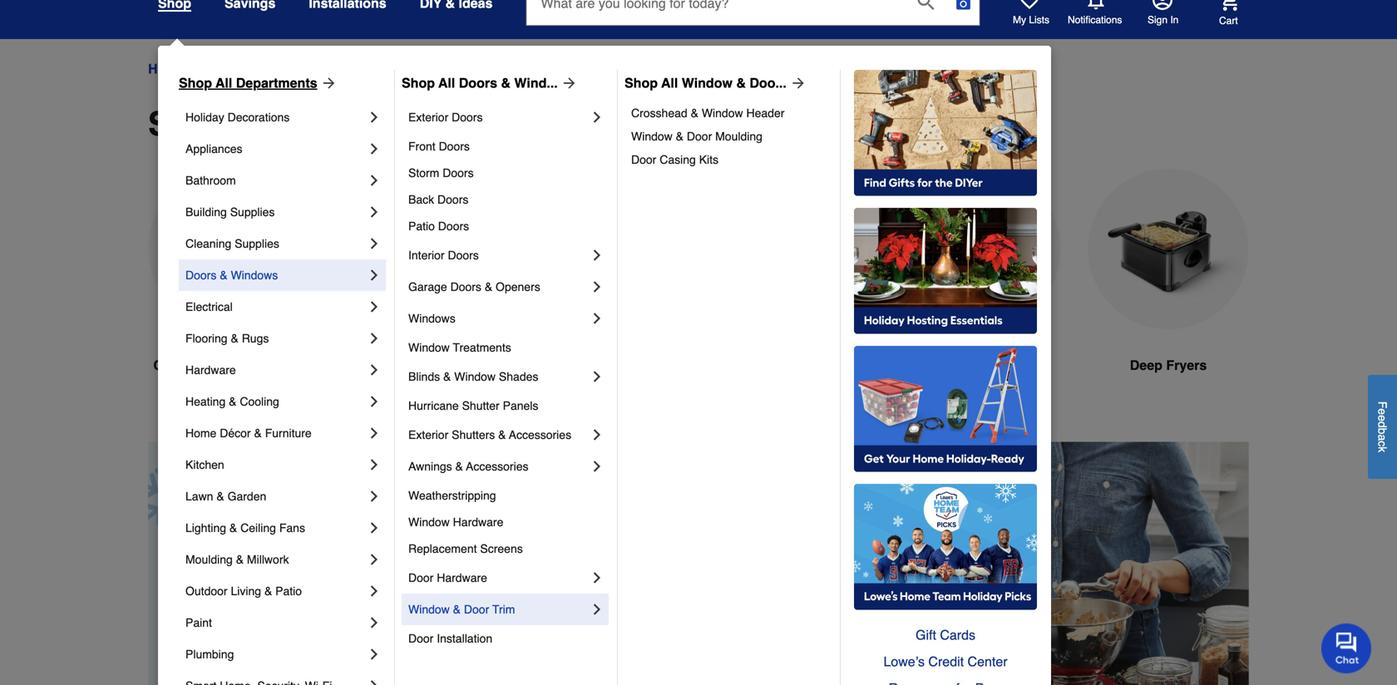 Task type: locate. For each thing, give the bounding box(es) containing it.
accessories down panels
[[509, 428, 571, 442]]

all up the crosshead
[[661, 75, 678, 91]]

moulding & millwork
[[185, 553, 289, 566]]

2 vertical spatial hardware
[[437, 571, 487, 585]]

lighting & ceiling fans link
[[185, 512, 366, 544]]

chevron right image for lawn & garden
[[366, 488, 383, 505]]

makers
[[433, 358, 479, 373]]

shop all window & doo... link
[[625, 73, 807, 93]]

appliances link down decorations
[[185, 133, 366, 165]]

door down crosshead & window header
[[687, 130, 712, 143]]

lawn
[[185, 490, 213, 503]]

0 horizontal spatial windows
[[231, 269, 278, 282]]

shop inside "link"
[[625, 75, 658, 91]]

patio inside "link"
[[275, 585, 302, 598]]

search image
[[918, 0, 934, 10]]

1 horizontal spatial home
[[185, 427, 217, 440]]

2 all from the left
[[438, 75, 455, 91]]

plumbing
[[185, 648, 234, 661]]

& inside "link"
[[736, 75, 746, 91]]

lowe's credit center link
[[854, 649, 1037, 675]]

lowe's credit center
[[884, 654, 1008, 669]]

door for installation
[[408, 632, 434, 645]]

cart button
[[1196, 0, 1239, 27]]

decorations
[[228, 111, 290, 124]]

camera image
[[955, 0, 972, 12]]

shop up holiday
[[179, 75, 212, 91]]

small appliances up holiday decorations link
[[285, 61, 386, 77]]

deep fryers
[[1130, 358, 1207, 373]]

doors down storm doors
[[437, 193, 469, 206]]

small up holiday decorations link
[[285, 61, 318, 77]]

outdoor living & patio link
[[185, 576, 366, 607]]

door left installation
[[408, 632, 434, 645]]

blinds & window shades link
[[408, 361, 589, 393]]

1 horizontal spatial all
[[438, 75, 455, 91]]

holiday hosting essentials. image
[[854, 208, 1037, 334]]

chevron right image for door hardware
[[589, 570, 605, 586]]

doors
[[459, 75, 497, 91], [452, 111, 483, 124], [439, 140, 470, 153], [443, 166, 474, 180], [437, 193, 469, 206], [438, 220, 469, 233], [448, 249, 479, 262], [185, 269, 217, 282], [450, 280, 481, 294]]

doors for back
[[437, 193, 469, 206]]

chevron right image for holiday decorations
[[366, 109, 383, 126]]

2 shop from the left
[[402, 75, 435, 91]]

1 vertical spatial moulding
[[185, 553, 233, 566]]

moulding & millwork link
[[185, 544, 366, 576]]

home décor & furniture link
[[185, 417, 366, 449]]

chevron right image for bathroom
[[366, 172, 383, 189]]

lowe's home team holiday picks. image
[[854, 484, 1037, 610]]

arrow right image
[[317, 75, 337, 91], [558, 75, 578, 91], [787, 75, 807, 91], [1218, 579, 1235, 596]]

& right the living
[[264, 585, 272, 598]]

patio down back
[[408, 220, 435, 233]]

e
[[1376, 408, 1389, 415], [1376, 415, 1389, 421]]

hardware down flooring
[[185, 363, 236, 377]]

0 horizontal spatial home
[[148, 61, 185, 77]]

1 vertical spatial home
[[185, 427, 217, 440]]

flooring & rugs link
[[185, 323, 366, 354]]

lighting & ceiling fans
[[185, 521, 305, 535]]

heating & cooling link
[[185, 386, 366, 417]]

chevron right image for moulding & millwork
[[366, 551, 383, 568]]

living
[[231, 585, 261, 598]]

holiday decorations link
[[185, 101, 366, 133]]

3 shop from the left
[[625, 75, 658, 91]]

1 horizontal spatial small
[[285, 61, 318, 77]]

garage doors & openers link
[[408, 271, 589, 303]]

millwork
[[247, 553, 289, 566]]

None search field
[[526, 0, 980, 41]]

chevron right image for blinds & window shades
[[589, 368, 605, 385]]

door casing kits link
[[631, 148, 828, 171]]

0 horizontal spatial all
[[216, 75, 232, 91]]

replacement screens link
[[408, 536, 605, 562]]

paint link
[[185, 607, 366, 639]]

doors for front
[[439, 140, 470, 153]]

exterior for exterior doors
[[408, 111, 448, 124]]

1 horizontal spatial patio
[[408, 220, 435, 233]]

all inside "link"
[[661, 75, 678, 91]]

replacement screens
[[408, 542, 523, 556]]

1 horizontal spatial shop
[[402, 75, 435, 91]]

a
[[1376, 434, 1389, 441]]

ice
[[411, 358, 430, 373]]

kitchen link
[[185, 449, 366, 481]]

3 all from the left
[[661, 75, 678, 91]]

d
[[1376, 421, 1389, 428]]

2 horizontal spatial shop
[[625, 75, 658, 91]]

hardware down 'replacement screens'
[[437, 571, 487, 585]]

screens
[[480, 542, 523, 556]]

window & door trim link
[[408, 594, 589, 625]]

deep fryers link
[[1088, 169, 1249, 415]]

exterior up front
[[408, 111, 448, 124]]

moulding up outdoor
[[185, 553, 233, 566]]

chat invite button image
[[1322, 623, 1372, 674]]

supplies up the cleaning supplies
[[230, 205, 275, 219]]

doors for patio
[[438, 220, 469, 233]]

lowe's home improvement cart image
[[1219, 0, 1239, 11]]

1 vertical spatial accessories
[[466, 460, 529, 473]]

1 vertical spatial hardware
[[453, 516, 503, 529]]

chevron right image for hardware
[[366, 362, 383, 378]]

1 horizontal spatial moulding
[[715, 130, 763, 143]]

lighting
[[185, 521, 226, 535]]

trim
[[492, 603, 515, 616]]

all for window
[[661, 75, 678, 91]]

door hardware
[[408, 571, 487, 585]]

arrow right image for shop all departments
[[317, 75, 337, 91]]

advertisement region
[[148, 442, 1249, 685]]

doors right the garage
[[450, 280, 481, 294]]

door left casing at the left of the page
[[631, 153, 656, 166]]

hardware up 'replacement screens'
[[453, 516, 503, 529]]

k
[[1376, 447, 1389, 452]]

home for home
[[148, 61, 185, 77]]

hardware link
[[185, 354, 366, 386]]

storm doors
[[408, 166, 474, 180]]

chevron right image for exterior doors
[[589, 109, 605, 126]]

0 vertical spatial small
[[285, 61, 318, 77]]

2 e from the top
[[1376, 415, 1389, 421]]

window & door moulding link
[[631, 125, 828, 148]]

window up hurricane shutter panels
[[454, 370, 496, 383]]

exterior down hurricane
[[408, 428, 448, 442]]

holiday decorations
[[185, 111, 290, 124]]

shop for shop all doors & wind...
[[402, 75, 435, 91]]

heating & cooling
[[185, 395, 279, 408]]

exterior for exterior shutters & accessories
[[408, 428, 448, 442]]

garage doors & openers
[[408, 280, 540, 294]]

garden
[[228, 490, 266, 503]]

1 horizontal spatial windows
[[408, 312, 456, 325]]

chevron right image for outdoor living & patio
[[366, 583, 383, 600]]

doors for exterior
[[452, 111, 483, 124]]

& right blinds
[[443, 370, 451, 383]]

door down the replacement
[[408, 571, 434, 585]]

2 horizontal spatial all
[[661, 75, 678, 91]]

supplies
[[230, 205, 275, 219], [235, 237, 279, 250]]

doors inside "link"
[[443, 166, 474, 180]]

0 vertical spatial windows
[[231, 269, 278, 282]]

2 exterior from the top
[[408, 428, 448, 442]]

arrow right image inside shop all window & doo... "link"
[[787, 75, 807, 91]]

chevron right image
[[366, 172, 383, 189], [366, 235, 383, 252], [589, 247, 605, 264], [366, 267, 383, 284], [589, 279, 605, 295], [366, 299, 383, 315], [589, 310, 605, 327], [366, 362, 383, 378], [366, 393, 383, 410], [366, 457, 383, 473], [366, 615, 383, 631], [366, 646, 383, 663]]

& left doo...
[[736, 75, 746, 91]]

appliances link up holiday decorations
[[200, 59, 271, 79]]

window up 'door installation'
[[408, 603, 450, 616]]

windows down cleaning supplies link
[[231, 269, 278, 282]]

accessories up weatherstripping 'link'
[[466, 460, 529, 473]]

a silver-colored new air portable ice maker. image
[[336, 169, 497, 330]]

& up window & door moulding
[[691, 106, 699, 120]]

moulding down "crosshead & window header" link
[[715, 130, 763, 143]]

1 all from the left
[[216, 75, 232, 91]]

1 vertical spatial supplies
[[235, 237, 279, 250]]

0 vertical spatial small appliances
[[285, 61, 386, 77]]

weatherstripping link
[[408, 482, 605, 509]]

small appliances
[[285, 61, 386, 77], [148, 105, 422, 143]]

& up 'door installation'
[[453, 603, 461, 616]]

garage
[[408, 280, 447, 294]]

doors down front doors
[[443, 166, 474, 180]]

1 exterior from the top
[[408, 111, 448, 124]]

all for doors
[[438, 75, 455, 91]]

sign in
[[1148, 14, 1179, 26]]

chevron right image
[[366, 109, 383, 126], [589, 109, 605, 126], [366, 141, 383, 157], [366, 204, 383, 220], [366, 330, 383, 347], [589, 368, 605, 385], [366, 425, 383, 442], [589, 427, 605, 443], [589, 458, 605, 475], [366, 488, 383, 505], [366, 520, 383, 536], [366, 551, 383, 568], [589, 570, 605, 586], [366, 583, 383, 600], [589, 601, 605, 618], [366, 678, 383, 685]]

notifications
[[1068, 14, 1122, 26]]

doors up storm doors
[[439, 140, 470, 153]]

shop inside 'link'
[[402, 75, 435, 91]]

windows inside doors & windows link
[[231, 269, 278, 282]]

panels
[[503, 399, 538, 413]]

1 vertical spatial windows
[[408, 312, 456, 325]]

e up the b
[[1376, 415, 1389, 421]]

& left 'openers'
[[485, 280, 492, 294]]

0 vertical spatial patio
[[408, 220, 435, 233]]

appliances right departments
[[322, 61, 386, 77]]

window treatments
[[408, 341, 511, 354]]

window
[[682, 75, 733, 91], [702, 106, 743, 120], [631, 130, 673, 143], [408, 341, 450, 354], [454, 370, 496, 383], [408, 516, 450, 529], [408, 603, 450, 616]]

0 vertical spatial exterior
[[408, 111, 448, 124]]

patio doors link
[[408, 213, 605, 240]]

window up crosshead & window header
[[682, 75, 733, 91]]

doors up exterior doors link
[[459, 75, 497, 91]]

1 vertical spatial appliances link
[[185, 133, 366, 165]]

all for departments
[[216, 75, 232, 91]]

arrow right image inside shop all doors & wind... 'link'
[[558, 75, 578, 91]]

shop all doors & wind...
[[402, 75, 558, 91]]

portable ice makers link
[[336, 169, 497, 415]]

appliances up bathroom
[[185, 142, 242, 156]]

crosshead
[[631, 106, 688, 120]]

doors down back doors
[[438, 220, 469, 233]]

supplies up doors & windows link
[[235, 237, 279, 250]]

0 horizontal spatial shop
[[179, 75, 212, 91]]

1 vertical spatial small
[[148, 105, 237, 143]]

appliances link
[[200, 59, 271, 79], [185, 133, 366, 165]]

doors for interior
[[448, 249, 479, 262]]

interior
[[408, 249, 445, 262]]

windows down the garage
[[408, 312, 456, 325]]

shop up the crosshead
[[625, 75, 658, 91]]

doors down shop all doors & wind...
[[452, 111, 483, 124]]

& right awnings
[[455, 460, 463, 473]]

all inside 'link'
[[438, 75, 455, 91]]

f
[[1376, 401, 1389, 408]]

window & door trim
[[408, 603, 518, 616]]

0 vertical spatial home
[[148, 61, 185, 77]]

1 vertical spatial exterior
[[408, 428, 448, 442]]

shop up exterior doors at the top of the page
[[402, 75, 435, 91]]

f e e d b a c k
[[1376, 401, 1389, 452]]

0 vertical spatial appliances link
[[200, 59, 271, 79]]

front doors link
[[408, 133, 605, 160]]

doors down the cleaning
[[185, 269, 217, 282]]

1 shop from the left
[[179, 75, 212, 91]]

exterior doors link
[[408, 101, 589, 133]]

building
[[185, 205, 227, 219]]

my
[[1013, 14, 1026, 26]]

chevron right image for window & door trim
[[589, 601, 605, 618]]

ovens
[[610, 358, 650, 373]]

0 horizontal spatial patio
[[275, 585, 302, 598]]

patio
[[408, 220, 435, 233], [275, 585, 302, 598]]

chevron right image for lighting & ceiling fans
[[366, 520, 383, 536]]

chevron right image for kitchen
[[366, 457, 383, 473]]

0 horizontal spatial small
[[148, 105, 237, 143]]

doors up garage doors & openers
[[448, 249, 479, 262]]

home décor & furniture
[[185, 427, 312, 440]]

exterior shutters & accessories
[[408, 428, 571, 442]]

awnings
[[408, 460, 452, 473]]

small up bathroom
[[148, 105, 237, 143]]

window hardware link
[[408, 509, 605, 536]]

small appliances down departments
[[148, 105, 422, 143]]

countertop microwaves
[[153, 358, 304, 373]]

blenders link
[[900, 169, 1061, 415]]

& right shutters
[[498, 428, 506, 442]]

all up exterior doors at the top of the page
[[438, 75, 455, 91]]

door hardware link
[[408, 562, 589, 594]]

all up holiday decorations
[[216, 75, 232, 91]]

& left 'wind...'
[[501, 75, 511, 91]]

chevron right image for electrical
[[366, 299, 383, 315]]

fryers
[[1166, 358, 1207, 373]]

0 horizontal spatial moulding
[[185, 553, 233, 566]]

door
[[687, 130, 712, 143], [631, 153, 656, 166], [408, 571, 434, 585], [464, 603, 489, 616], [408, 632, 434, 645]]

arrow right image inside shop all departments link
[[317, 75, 337, 91]]

appliances down the small appliances link
[[245, 105, 422, 143]]

1 vertical spatial patio
[[275, 585, 302, 598]]

header
[[746, 106, 785, 120]]

e up d
[[1376, 408, 1389, 415]]

cart
[[1219, 15, 1238, 26]]

chevron right image for paint
[[366, 615, 383, 631]]

patio down moulding & millwork link on the bottom left of page
[[275, 585, 302, 598]]

cleaning supplies
[[185, 237, 279, 250]]

0 vertical spatial supplies
[[230, 205, 275, 219]]

& right the 'lawn'
[[217, 490, 224, 503]]

1 vertical spatial small appliances
[[148, 105, 422, 143]]



Task type: vqa. For each thing, say whether or not it's contained in the screenshot.
Metabo HPT Multi-Volt 18-volt Cordless Bluetooth Compatibility Jobsite Radio
no



Task type: describe. For each thing, give the bounding box(es) containing it.
lawn & garden
[[185, 490, 266, 503]]

arrow right image for shop all doors & wind...
[[558, 75, 578, 91]]

a stainless steel toaster oven. image
[[524, 169, 685, 330]]

building supplies
[[185, 205, 275, 219]]

heating
[[185, 395, 226, 408]]

shop for shop all departments
[[179, 75, 212, 91]]

storm
[[408, 166, 439, 180]]

chevron right image for flooring & rugs
[[366, 330, 383, 347]]

f e e d b a c k button
[[1368, 375, 1397, 479]]

window down the crosshead
[[631, 130, 673, 143]]

c
[[1376, 441, 1389, 447]]

shop all window & doo...
[[625, 75, 787, 91]]

a chefman stainless steel deep fryer. image
[[1088, 169, 1249, 330]]

window inside "link"
[[682, 75, 733, 91]]

back doors link
[[408, 186, 605, 213]]

electrical
[[185, 300, 233, 314]]

home link
[[148, 59, 185, 79]]

departments
[[236, 75, 317, 91]]

flooring
[[185, 332, 228, 345]]

chevron right image for doors & windows
[[366, 267, 383, 284]]

Search Query text field
[[527, 0, 904, 25]]

patio doors
[[408, 220, 469, 233]]

bathroom link
[[185, 165, 366, 196]]

doors for garage
[[450, 280, 481, 294]]

chevron right image for home décor & furniture
[[366, 425, 383, 442]]

supplies for cleaning supplies
[[235, 237, 279, 250]]

& inside 'link'
[[501, 75, 511, 91]]

& inside "link"
[[264, 585, 272, 598]]

shades
[[499, 370, 538, 383]]

chevron right image for garage doors & openers
[[589, 279, 605, 295]]

credit
[[928, 654, 964, 669]]

toaster
[[559, 358, 606, 373]]

hardware for window hardware
[[453, 516, 503, 529]]

home for home décor & furniture
[[185, 427, 217, 440]]

exterior doors
[[408, 111, 483, 124]]

back
[[408, 193, 434, 206]]

window up window & door moulding link at top
[[702, 106, 743, 120]]

a gray ninja blender. image
[[900, 169, 1061, 330]]

a black and stainless steel countertop microwave. image
[[148, 169, 309, 330]]

kits
[[699, 153, 719, 166]]

portable
[[354, 358, 407, 373]]

chevron right image for interior doors
[[589, 247, 605, 264]]

chevron right image for windows
[[589, 310, 605, 327]]

door left trim
[[464, 603, 489, 616]]

gift
[[916, 627, 936, 643]]

0 vertical spatial accessories
[[509, 428, 571, 442]]

1 e from the top
[[1376, 408, 1389, 415]]

& up casing at the left of the page
[[676, 130, 684, 143]]

outdoor living & patio
[[185, 585, 302, 598]]

back doors
[[408, 193, 469, 206]]

flooring & rugs
[[185, 332, 269, 345]]

shutters
[[452, 428, 495, 442]]

find gifts for the diyer. image
[[854, 70, 1037, 196]]

exterior shutters & accessories link
[[408, 419, 589, 451]]

lowe's home improvement account image
[[1153, 0, 1173, 10]]

0 vertical spatial hardware
[[185, 363, 236, 377]]

gift cards link
[[854, 622, 1037, 649]]

sign in button
[[1148, 0, 1179, 27]]

door installation
[[408, 632, 492, 645]]

ceiling
[[240, 521, 276, 535]]

chevron right image for heating & cooling
[[366, 393, 383, 410]]

cleaning supplies link
[[185, 228, 366, 259]]

center
[[968, 654, 1008, 669]]

doors & windows link
[[185, 259, 366, 291]]

deep
[[1130, 358, 1163, 373]]

& down the cleaning supplies
[[220, 269, 228, 282]]

hurricane shutter panels link
[[408, 393, 605, 419]]

in
[[1170, 14, 1179, 26]]

& left cooling
[[229, 395, 237, 408]]

blinds
[[408, 370, 440, 383]]

window up ice
[[408, 341, 450, 354]]

chevron right image for awnings & accessories
[[589, 458, 605, 475]]

furniture
[[265, 427, 312, 440]]

crosshead & window header
[[631, 106, 785, 120]]

holiday
[[185, 111, 224, 124]]

interior doors
[[408, 249, 479, 262]]

hardware for door hardware
[[437, 571, 487, 585]]

b
[[1376, 428, 1389, 434]]

cooling
[[240, 395, 279, 408]]

shop for shop all window & doo...
[[625, 75, 658, 91]]

blenders
[[952, 358, 1009, 373]]

doors for storm
[[443, 166, 474, 180]]

window & door moulding
[[631, 130, 763, 143]]

bathroom
[[185, 174, 236, 187]]

supplies for building supplies
[[230, 205, 275, 219]]

cards
[[940, 627, 976, 643]]

door casing kits
[[631, 153, 719, 166]]

treatments
[[453, 341, 511, 354]]

chevron right image for exterior shutters & accessories
[[589, 427, 605, 443]]

lowe's
[[884, 654, 925, 669]]

lawn & garden link
[[185, 481, 366, 512]]

kitchen
[[185, 458, 224, 472]]

electrical link
[[185, 291, 366, 323]]

door installation link
[[408, 625, 605, 652]]

& left ceiling
[[229, 521, 237, 535]]

& left rugs at the left
[[231, 332, 239, 345]]

building supplies link
[[185, 196, 366, 228]]

countertop microwaves link
[[148, 169, 309, 415]]

my lists link
[[1013, 0, 1050, 27]]

chevron right image for building supplies
[[366, 204, 383, 220]]

weatherstripping
[[408, 489, 496, 502]]

chevron right image for appliances
[[366, 141, 383, 157]]

plumbing link
[[185, 639, 366, 670]]

a gray and stainless steel ninja air fryer. image
[[712, 169, 873, 330]]

small appliances link
[[285, 59, 386, 79]]

0 vertical spatial moulding
[[715, 130, 763, 143]]

& right décor
[[254, 427, 262, 440]]

shop all doors & wind... link
[[402, 73, 578, 93]]

door for casing
[[631, 153, 656, 166]]

windows inside windows link
[[408, 312, 456, 325]]

gift cards
[[916, 627, 976, 643]]

get your home holiday-ready. image
[[854, 346, 1037, 472]]

outdoor
[[185, 585, 228, 598]]

awnings & accessories
[[408, 460, 529, 473]]

lowe's home improvement notification center image
[[1086, 0, 1106, 10]]

window hardware
[[408, 516, 503, 529]]

front doors
[[408, 140, 470, 153]]

doo...
[[750, 75, 787, 91]]

door for hardware
[[408, 571, 434, 585]]

lowe's home improvement lists image
[[1020, 0, 1040, 10]]

chevron right image for plumbing
[[366, 646, 383, 663]]

doors inside 'link'
[[459, 75, 497, 91]]

doors & windows
[[185, 269, 278, 282]]

appliances up holiday decorations
[[200, 61, 271, 77]]

chevron right image for cleaning supplies
[[366, 235, 383, 252]]

casing
[[660, 153, 696, 166]]

window up the replacement
[[408, 516, 450, 529]]

& left millwork
[[236, 553, 244, 566]]

installation
[[437, 632, 492, 645]]

arrow right image for shop all window & doo...
[[787, 75, 807, 91]]

wind...
[[514, 75, 558, 91]]



